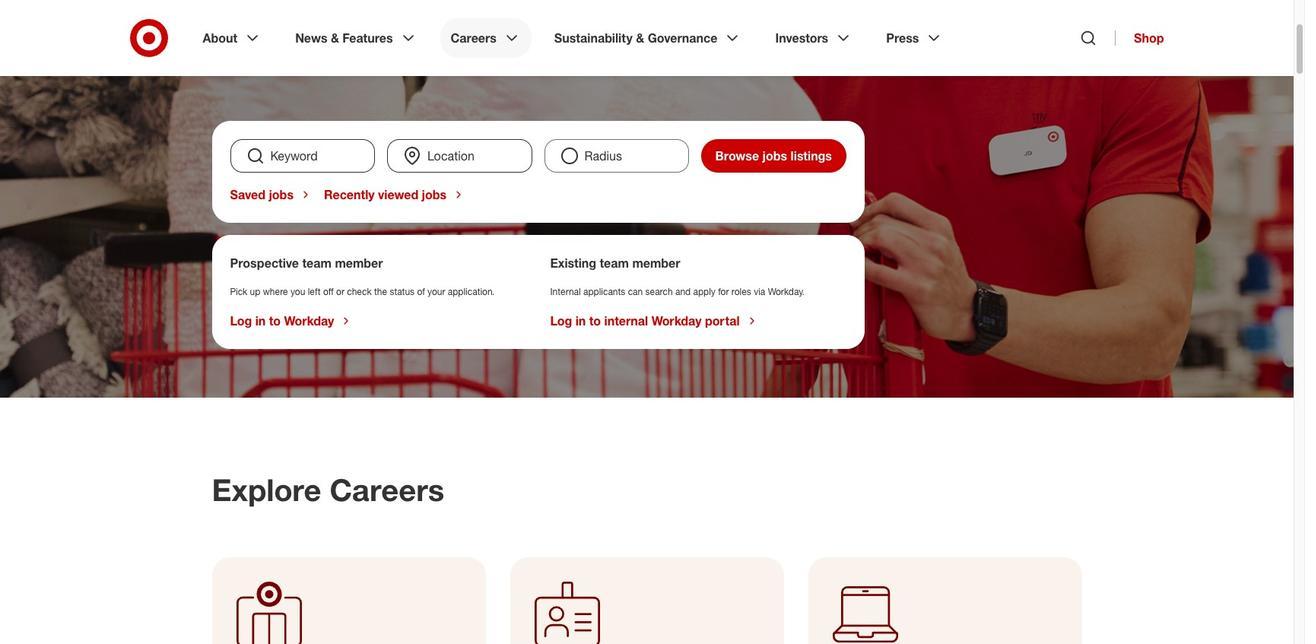 Task type: describe. For each thing, give the bounding box(es) containing it.
1 workday from the left
[[284, 313, 334, 329]]

news & features link
[[285, 18, 428, 58]]

shop link
[[1115, 30, 1164, 46]]

up
[[250, 286, 260, 297]]

1 horizontal spatial jobs
[[422, 187, 447, 202]]

browse jobs listings
[[715, 148, 832, 164]]

careers inside 'link'
[[451, 30, 496, 46]]

press
[[886, 30, 919, 46]]

recently viewed jobs
[[324, 187, 447, 202]]

of
[[417, 286, 425, 297]]

job search group
[[224, 139, 852, 173]]

left
[[308, 286, 321, 297]]

jobs for browse
[[762, 148, 787, 164]]

governance
[[648, 30, 718, 46]]

recently
[[324, 187, 375, 202]]

keyword
[[270, 148, 318, 164]]

for
[[718, 286, 729, 297]]

pick up where you left off or check the status of your application.
[[230, 286, 495, 297]]

internal
[[604, 313, 648, 329]]

via
[[754, 286, 765, 297]]

investors
[[775, 30, 828, 46]]

existing
[[550, 256, 596, 271]]

and
[[675, 286, 691, 297]]

press link
[[876, 18, 954, 58]]

applicants
[[583, 286, 625, 297]]

log in to internal workday portal
[[550, 313, 740, 329]]

browse jobs listings button
[[701, 139, 846, 173]]

& for news
[[331, 30, 339, 46]]

log in to workday
[[230, 313, 334, 329]]

viewed
[[378, 187, 418, 202]]

investors link
[[765, 18, 863, 58]]

Location text field
[[387, 139, 532, 173]]

can
[[628, 286, 643, 297]]

about link
[[192, 18, 272, 58]]

you
[[291, 286, 305, 297]]

off
[[323, 286, 334, 297]]

features
[[343, 30, 393, 46]]



Task type: locate. For each thing, give the bounding box(es) containing it.
in down up
[[255, 313, 266, 329]]

&
[[331, 30, 339, 46], [636, 30, 644, 46]]

application.
[[448, 286, 495, 297]]

sustainability & governance link
[[544, 18, 752, 58]]

1 horizontal spatial &
[[636, 30, 644, 46]]

internal applicants can search and apply for roles via workday.
[[550, 286, 804, 297]]

& right news
[[331, 30, 339, 46]]

sustainability
[[554, 30, 633, 46]]

1 horizontal spatial team
[[600, 256, 629, 271]]

careers
[[451, 30, 496, 46], [330, 472, 444, 508]]

prospective
[[230, 256, 299, 271]]

or
[[336, 286, 344, 297]]

shop
[[1134, 30, 1164, 46]]

member up check
[[335, 256, 383, 271]]

in for internal
[[575, 313, 586, 329]]

to down where
[[269, 313, 281, 329]]

& left governance
[[636, 30, 644, 46]]

0 horizontal spatial member
[[335, 256, 383, 271]]

status
[[390, 286, 415, 297]]

to down applicants
[[589, 313, 601, 329]]

1 horizontal spatial to
[[589, 313, 601, 329]]

workday
[[284, 313, 334, 329], [651, 313, 702, 329]]

pick
[[230, 286, 247, 297]]

your
[[427, 286, 445, 297]]

jobs
[[762, 148, 787, 164], [269, 187, 294, 202], [422, 187, 447, 202]]

log in to internal workday portal link
[[550, 313, 758, 329]]

where
[[263, 286, 288, 297]]

saved
[[230, 187, 265, 202]]

news & features
[[295, 30, 393, 46]]

1 to from the left
[[269, 313, 281, 329]]

2 member from the left
[[632, 256, 680, 271]]

1 horizontal spatial member
[[632, 256, 680, 271]]

explore
[[212, 472, 321, 508]]

0 horizontal spatial in
[[255, 313, 266, 329]]

careers link
[[440, 18, 531, 58]]

log for log in to workday
[[230, 313, 252, 329]]

2 in from the left
[[575, 313, 586, 329]]

to
[[269, 313, 281, 329], [589, 313, 601, 329]]

1 horizontal spatial workday
[[651, 313, 702, 329]]

& inside news & features link
[[331, 30, 339, 46]]

prospective team member
[[230, 256, 383, 271]]

2 to from the left
[[589, 313, 601, 329]]

recently viewed jobs link
[[324, 187, 465, 202]]

jobs for saved
[[269, 187, 294, 202]]

& for sustainability
[[636, 30, 644, 46]]

log in to workday link
[[230, 313, 352, 329]]

the
[[374, 286, 387, 297]]

1 member from the left
[[335, 256, 383, 271]]

2 & from the left
[[636, 30, 644, 46]]

None search field
[[224, 139, 852, 173]]

log down pick
[[230, 313, 252, 329]]

log for log in to internal workday portal
[[550, 313, 572, 329]]

location
[[427, 148, 474, 164]]

jobs left listings
[[762, 148, 787, 164]]

workday down the internal applicants can search and apply for roles via workday.
[[651, 313, 702, 329]]

search
[[645, 286, 673, 297]]

0 horizontal spatial team
[[302, 256, 332, 271]]

2 team from the left
[[600, 256, 629, 271]]

1 team from the left
[[302, 256, 332, 271]]

workday down left
[[284, 313, 334, 329]]

internal
[[550, 286, 581, 297]]

listings
[[791, 148, 832, 164]]

0 horizontal spatial log
[[230, 313, 252, 329]]

0 vertical spatial careers
[[451, 30, 496, 46]]

jobs inside 'button'
[[762, 148, 787, 164]]

about
[[203, 30, 237, 46]]

0 horizontal spatial &
[[331, 30, 339, 46]]

1 & from the left
[[331, 30, 339, 46]]

team for prospective
[[302, 256, 332, 271]]

existing team member
[[550, 256, 680, 271]]

1 in from the left
[[255, 313, 266, 329]]

0 horizontal spatial workday
[[284, 313, 334, 329]]

none search field containing keyword
[[224, 139, 852, 173]]

to for workday
[[269, 313, 281, 329]]

member for existing team member
[[632, 256, 680, 271]]

team
[[302, 256, 332, 271], [600, 256, 629, 271]]

explore careers
[[212, 472, 444, 508]]

jobs right viewed
[[422, 187, 447, 202]]

member up search
[[632, 256, 680, 271]]

1 vertical spatial careers
[[330, 472, 444, 508]]

portal
[[705, 313, 740, 329]]

0 horizontal spatial jobs
[[269, 187, 294, 202]]

1 horizontal spatial in
[[575, 313, 586, 329]]

in for workday
[[255, 313, 266, 329]]

workday.
[[768, 286, 804, 297]]

2 log from the left
[[550, 313, 572, 329]]

team up applicants
[[600, 256, 629, 271]]

Keyword text field
[[230, 139, 375, 173]]

log
[[230, 313, 252, 329], [550, 313, 572, 329]]

radius
[[584, 148, 622, 164]]

0 horizontal spatial careers
[[330, 472, 444, 508]]

in
[[255, 313, 266, 329], [575, 313, 586, 329]]

saved jobs link
[[230, 187, 312, 202]]

team for existing
[[600, 256, 629, 271]]

check
[[347, 286, 372, 297]]

0 horizontal spatial to
[[269, 313, 281, 329]]

to for internal
[[589, 313, 601, 329]]

member
[[335, 256, 383, 271], [632, 256, 680, 271]]

apply
[[693, 286, 716, 297]]

log down internal at the top left of the page
[[550, 313, 572, 329]]

& inside sustainability & governance link
[[636, 30, 644, 46]]

2 workday from the left
[[651, 313, 702, 329]]

roles
[[731, 286, 751, 297]]

member for prospective team member
[[335, 256, 383, 271]]

1 log from the left
[[230, 313, 252, 329]]

2 horizontal spatial jobs
[[762, 148, 787, 164]]

in down internal at the top left of the page
[[575, 313, 586, 329]]

saved jobs
[[230, 187, 294, 202]]

jobs right saved
[[269, 187, 294, 202]]

1 horizontal spatial log
[[550, 313, 572, 329]]

browse
[[715, 148, 759, 164]]

team up left
[[302, 256, 332, 271]]

1 horizontal spatial careers
[[451, 30, 496, 46]]

news
[[295, 30, 327, 46]]

sustainability & governance
[[554, 30, 718, 46]]



Task type: vqa. For each thing, say whether or not it's contained in the screenshot.
Privacy Policy link
no



